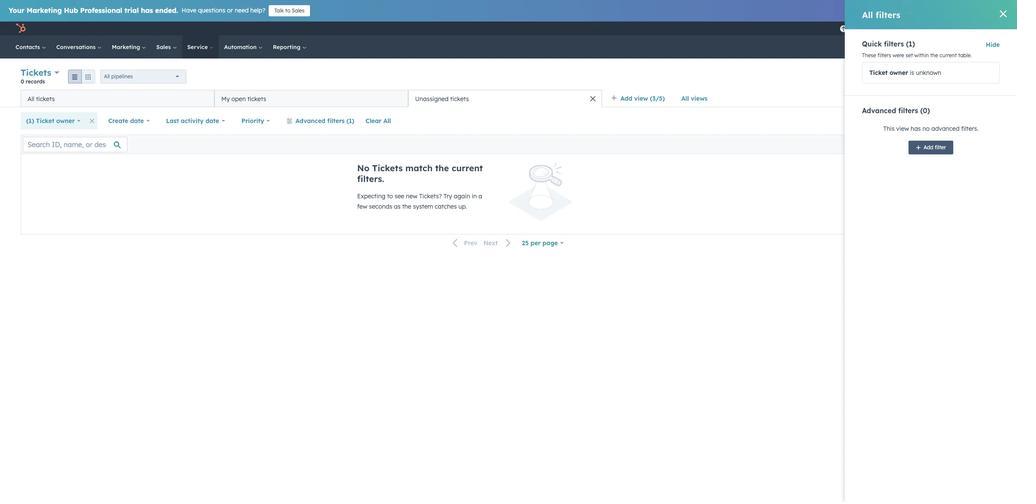 Task type: vqa. For each thing, say whether or not it's contained in the screenshot.
the These
yes



Task type: describe. For each thing, give the bounding box(es) containing it.
contacts link
[[10, 35, 51, 59]]

records
[[26, 78, 45, 85]]

calling icon image
[[885, 25, 893, 33]]

marketing link
[[107, 35, 151, 59]]

your marketing hub professional trial has ended. have questions or need help?
[[9, 6, 265, 15]]

expecting
[[357, 193, 385, 200]]

notifications image
[[950, 25, 958, 33]]

marketplaces button
[[898, 22, 916, 35]]

add filter button
[[909, 141, 953, 155]]

clear all
[[366, 117, 391, 125]]

tickets for unassigned tickets
[[450, 95, 469, 103]]

conversations link
[[51, 35, 107, 59]]

0 vertical spatial the
[[930, 52, 938, 59]]

talk
[[274, 7, 284, 14]]

no tickets match the current filters.
[[357, 163, 483, 184]]

0 records
[[21, 78, 45, 85]]

prev
[[464, 240, 478, 247]]

quick
[[862, 40, 882, 48]]

priority
[[241, 117, 264, 125]]

page
[[543, 239, 558, 247]]

group inside tickets banner
[[68, 70, 95, 83]]

hubspot image
[[16, 23, 26, 34]]

add for add view (3/5)
[[621, 95, 632, 102]]

search image
[[999, 44, 1005, 50]]

hub
[[64, 6, 78, 15]]

try
[[444, 193, 452, 200]]

save view button
[[950, 114, 997, 128]]

view for save
[[978, 118, 989, 124]]

all pipelines
[[104, 73, 133, 79]]

0 vertical spatial ticket
[[869, 69, 888, 77]]

25 per page
[[522, 239, 558, 247]]

all for all views
[[681, 95, 689, 102]]

hide button
[[986, 40, 1000, 50]]

last activity date button
[[161, 112, 231, 130]]

import button
[[914, 70, 946, 84]]

create date button
[[103, 112, 155, 130]]

expecting to see new tickets? try again in a few seconds as the system catches up.
[[357, 193, 482, 211]]

talk to sales button
[[269, 5, 310, 16]]

a
[[479, 193, 482, 200]]

all tickets
[[28, 95, 55, 103]]

add view (3/5)
[[621, 95, 665, 102]]

(1) ticket owner
[[26, 117, 75, 125]]

advanced
[[931, 125, 960, 133]]

tickets banner
[[21, 66, 997, 90]]

again
[[454, 193, 470, 200]]

filters for advanced filters (0)
[[898, 106, 918, 115]]

my
[[221, 95, 230, 103]]

hubspot link
[[10, 23, 32, 34]]

these
[[862, 52, 876, 59]]

filters for these filters were set within the current table.
[[878, 52, 891, 59]]

calling icon button
[[882, 23, 897, 34]]

to for talk
[[285, 7, 290, 14]]

match
[[405, 163, 433, 174]]

save
[[965, 118, 977, 124]]

filters. for this view has no advanced filters.
[[961, 125, 979, 133]]

25 per page button
[[516, 235, 570, 252]]

tickets inside my open tickets button
[[247, 95, 266, 103]]

save view
[[965, 118, 989, 124]]

add filter
[[924, 144, 946, 151]]

help image
[[922, 25, 929, 33]]

reporting link
[[268, 35, 312, 59]]

settings image
[[936, 25, 944, 33]]

export button
[[919, 139, 947, 150]]

prev button
[[448, 238, 481, 249]]

1 vertical spatial marketing
[[112, 43, 142, 50]]

filters for advanced filters (1)
[[327, 117, 345, 125]]

activity
[[181, 117, 204, 125]]

filters. for no tickets match the current filters.
[[357, 174, 384, 184]]

the inside the no tickets match the current filters.
[[435, 163, 449, 174]]

automation
[[224, 43, 258, 50]]

tickets button
[[21, 66, 59, 79]]

(0)
[[920, 106, 930, 115]]

is
[[910, 69, 914, 77]]

have
[[182, 6, 196, 14]]

all tickets button
[[21, 90, 214, 107]]

upgrade image
[[840, 25, 847, 33]]

0 vertical spatial current
[[940, 52, 957, 59]]

no
[[357, 163, 370, 174]]

advanced for advanced filters (0)
[[862, 106, 896, 115]]

current inside the no tickets match the current filters.
[[452, 163, 483, 174]]

all filters
[[862, 9, 901, 20]]

all for all pipelines
[[104, 73, 110, 79]]

professional
[[80, 6, 122, 15]]

to for expecting
[[387, 193, 393, 200]]

0 horizontal spatial has
[[141, 6, 153, 15]]

all for all filters
[[862, 9, 873, 20]]

last
[[166, 117, 179, 125]]

help?
[[250, 6, 265, 14]]

views
[[691, 95, 708, 102]]

date inside "popup button"
[[205, 117, 219, 125]]

system
[[413, 203, 433, 211]]

view for add
[[634, 95, 648, 102]]

per
[[531, 239, 541, 247]]

contacts
[[16, 43, 42, 50]]

new
[[406, 193, 418, 200]]

service link
[[182, 35, 219, 59]]

pipelines
[[111, 73, 133, 79]]

filter
[[935, 144, 946, 151]]



Task type: locate. For each thing, give the bounding box(es) containing it.
tickets up records
[[21, 67, 51, 78]]

marketing up pipelines
[[112, 43, 142, 50]]

advanced filters (1)
[[296, 117, 354, 125]]

export
[[925, 141, 941, 147]]

tickets down records
[[36, 95, 55, 103]]

filters left (0) at the top right of page
[[898, 106, 918, 115]]

to right talk
[[285, 7, 290, 14]]

next button
[[481, 238, 516, 249]]

set
[[906, 52, 913, 59]]

2 horizontal spatial view
[[978, 118, 989, 124]]

1 date from the left
[[130, 117, 144, 125]]

tickets right open at the top
[[247, 95, 266, 103]]

this
[[884, 125, 895, 133]]

filters up were
[[884, 40, 904, 48]]

all for all tickets
[[28, 95, 34, 103]]

to left see
[[387, 193, 393, 200]]

filters. inside the no tickets match the current filters.
[[357, 174, 384, 184]]

date inside popup button
[[130, 117, 144, 125]]

owner left 'is'
[[890, 69, 908, 77]]

create
[[108, 117, 128, 125]]

trial
[[124, 6, 139, 15]]

0 horizontal spatial add
[[621, 95, 632, 102]]

current left table.
[[940, 52, 957, 59]]

add inside 'add filter' button
[[924, 144, 934, 151]]

3 tickets from the left
[[450, 95, 469, 103]]

marketing
[[27, 6, 62, 15], [112, 43, 142, 50]]

2 vertical spatial view
[[896, 125, 909, 133]]

actions
[[878, 73, 896, 80]]

add for add filter
[[924, 144, 934, 151]]

unassigned tickets button
[[408, 90, 602, 107]]

group
[[68, 70, 95, 83]]

advanced
[[862, 106, 896, 115], [296, 117, 325, 125]]

view inside popup button
[[634, 95, 648, 102]]

ticket down these
[[869, 69, 888, 77]]

my open tickets
[[221, 95, 266, 103]]

1 horizontal spatial tickets
[[247, 95, 266, 103]]

2 date from the left
[[205, 117, 219, 125]]

all views link
[[676, 90, 713, 107]]

(1)
[[906, 40, 915, 48], [26, 117, 34, 125], [347, 117, 354, 125]]

(1) up set
[[906, 40, 915, 48]]

0 horizontal spatial current
[[452, 163, 483, 174]]

0 horizontal spatial advanced
[[296, 117, 325, 125]]

2 horizontal spatial (1)
[[906, 40, 915, 48]]

1 vertical spatial add
[[924, 144, 934, 151]]

1 vertical spatial owner
[[56, 117, 75, 125]]

2 tickets from the left
[[247, 95, 266, 103]]

up.
[[459, 203, 467, 211]]

your
[[9, 6, 24, 15]]

to inside expecting to see new tickets? try again in a few seconds as the system catches up.
[[387, 193, 393, 200]]

1 vertical spatial filters.
[[357, 174, 384, 184]]

ticket down all tickets
[[36, 117, 54, 125]]

0 horizontal spatial view
[[634, 95, 648, 102]]

0 vertical spatial advanced
[[862, 106, 896, 115]]

date right activity
[[205, 117, 219, 125]]

0 horizontal spatial to
[[285, 7, 290, 14]]

1 horizontal spatial (1)
[[347, 117, 354, 125]]

sales left service
[[156, 43, 173, 50]]

service
[[187, 43, 209, 50]]

date
[[130, 117, 144, 125], [205, 117, 219, 125]]

ended.
[[155, 6, 178, 15]]

advanced down my open tickets button
[[296, 117, 325, 125]]

1 vertical spatial view
[[978, 118, 989, 124]]

menu item
[[879, 22, 881, 35]]

0 vertical spatial sales
[[292, 7, 305, 14]]

the right 'as'
[[402, 203, 411, 211]]

2 horizontal spatial the
[[930, 52, 938, 59]]

date right create
[[130, 117, 144, 125]]

owner inside popup button
[[56, 117, 75, 125]]

tickets inside popup button
[[21, 67, 51, 78]]

advanced inside button
[[296, 117, 325, 125]]

tickets?
[[419, 193, 442, 200]]

0 horizontal spatial owner
[[56, 117, 75, 125]]

add inside add view (3/5) popup button
[[621, 95, 632, 102]]

greg robinson image
[[968, 25, 976, 32]]

create date
[[108, 117, 144, 125]]

has right "trial"
[[141, 6, 153, 15]]

(1) for quick filters (1)
[[906, 40, 915, 48]]

priority button
[[236, 112, 276, 130]]

this view has no advanced filters.
[[884, 125, 979, 133]]

current
[[940, 52, 957, 59], [452, 163, 483, 174]]

in
[[472, 193, 477, 200]]

my open tickets button
[[214, 90, 408, 107]]

1 horizontal spatial the
[[435, 163, 449, 174]]

all pipelines button
[[100, 70, 186, 83]]

table.
[[958, 52, 972, 59]]

1 horizontal spatial sales
[[292, 7, 305, 14]]

1 vertical spatial sales
[[156, 43, 173, 50]]

view left (3/5)
[[634, 95, 648, 102]]

0 horizontal spatial tickets
[[21, 67, 51, 78]]

advanced filters (0)
[[862, 106, 930, 115]]

actions button
[[871, 70, 908, 84]]

1 horizontal spatial add
[[924, 144, 934, 151]]

all down 0 records
[[28, 95, 34, 103]]

view right save at the top right of the page
[[978, 118, 989, 124]]

(1) left clear
[[347, 117, 354, 125]]

1 horizontal spatial tickets
[[372, 163, 403, 174]]

as
[[394, 203, 401, 211]]

music
[[978, 25, 993, 32]]

0 vertical spatial tickets
[[21, 67, 51, 78]]

help button
[[918, 22, 933, 35]]

all inside popup button
[[104, 73, 110, 79]]

marketing left hub
[[27, 6, 62, 15]]

1 horizontal spatial marketing
[[112, 43, 142, 50]]

0 horizontal spatial the
[[402, 203, 411, 211]]

0 horizontal spatial (1)
[[26, 117, 34, 125]]

1 horizontal spatial to
[[387, 193, 393, 200]]

next
[[484, 240, 498, 247]]

view inside button
[[978, 118, 989, 124]]

filters. down save at the top right of the page
[[961, 125, 979, 133]]

ticket inside popup button
[[36, 117, 54, 125]]

menu
[[834, 22, 1007, 35]]

settings link
[[934, 24, 945, 33]]

1 vertical spatial tickets
[[372, 163, 403, 174]]

filters down my open tickets button
[[327, 117, 345, 125]]

1 horizontal spatial has
[[911, 125, 921, 133]]

all up upgrade
[[862, 9, 873, 20]]

all inside "button"
[[383, 117, 391, 125]]

1 vertical spatial the
[[435, 163, 449, 174]]

2 vertical spatial the
[[402, 203, 411, 211]]

conversations
[[56, 43, 97, 50]]

sales inside button
[[292, 7, 305, 14]]

all left views
[[681, 95, 689, 102]]

0 horizontal spatial date
[[130, 117, 144, 125]]

automation link
[[219, 35, 268, 59]]

(1) inside button
[[347, 117, 354, 125]]

music button
[[963, 22, 1006, 35]]

1 horizontal spatial filters.
[[961, 125, 979, 133]]

add left (3/5)
[[621, 95, 632, 102]]

filters up calling icon popup button
[[876, 9, 901, 20]]

(1) for advanced filters (1)
[[347, 117, 354, 125]]

0 vertical spatial owner
[[890, 69, 908, 77]]

1 vertical spatial ticket
[[36, 117, 54, 125]]

1 horizontal spatial advanced
[[862, 106, 896, 115]]

tickets right unassigned
[[450, 95, 469, 103]]

filters for all filters
[[876, 9, 901, 20]]

current up again
[[452, 163, 483, 174]]

seconds
[[369, 203, 392, 211]]

the inside expecting to see new tickets? try again in a few seconds as the system catches up.
[[402, 203, 411, 211]]

were
[[893, 52, 904, 59]]

(1) down all tickets
[[26, 117, 34, 125]]

ticket
[[869, 69, 888, 77], [36, 117, 54, 125]]

advanced up this
[[862, 106, 896, 115]]

view for this
[[896, 125, 909, 133]]

1 vertical spatial to
[[387, 193, 393, 200]]

talk to sales
[[274, 7, 305, 14]]

reporting
[[273, 43, 302, 50]]

view
[[634, 95, 648, 102], [978, 118, 989, 124], [896, 125, 909, 133]]

1 vertical spatial current
[[452, 163, 483, 174]]

marketplaces image
[[903, 25, 911, 33]]

0 vertical spatial add
[[621, 95, 632, 102]]

all inside button
[[28, 95, 34, 103]]

filters down quick filters (1)
[[878, 52, 891, 59]]

few
[[357, 203, 367, 211]]

0 horizontal spatial sales
[[156, 43, 173, 50]]

1 horizontal spatial date
[[205, 117, 219, 125]]

notifications button
[[947, 22, 962, 35]]

1 vertical spatial advanced
[[296, 117, 325, 125]]

has left no
[[911, 125, 921, 133]]

tickets inside the no tickets match the current filters.
[[372, 163, 403, 174]]

all views
[[681, 95, 708, 102]]

unknown
[[916, 69, 941, 77]]

ticket owner is unknown
[[869, 69, 941, 77]]

Search ID, name, or description search field
[[23, 137, 127, 152]]

1 horizontal spatial view
[[896, 125, 909, 133]]

sales right talk
[[292, 7, 305, 14]]

clear all button
[[360, 112, 397, 130]]

0 horizontal spatial filters.
[[357, 174, 384, 184]]

0 vertical spatial to
[[285, 7, 290, 14]]

add view (3/5) button
[[605, 90, 676, 107]]

tickets for all tickets
[[36, 95, 55, 103]]

questions
[[198, 6, 225, 14]]

view right this
[[896, 125, 909, 133]]

0 vertical spatial view
[[634, 95, 648, 102]]

quick filters (1)
[[862, 40, 915, 48]]

all right clear
[[383, 117, 391, 125]]

0 vertical spatial has
[[141, 6, 153, 15]]

the right within
[[930, 52, 938, 59]]

the right match
[[435, 163, 449, 174]]

(1) ticket owner button
[[21, 112, 86, 130]]

tickets right no
[[372, 163, 403, 174]]

1 horizontal spatial owner
[[890, 69, 908, 77]]

Search HubSpot search field
[[896, 40, 1002, 54]]

unassigned
[[415, 95, 449, 103]]

need
[[235, 6, 249, 14]]

or
[[227, 6, 233, 14]]

owner up search id, name, or description search box
[[56, 117, 75, 125]]

these filters were set within the current table.
[[862, 52, 972, 59]]

close image
[[997, 7, 1003, 14], [1000, 10, 1007, 17]]

filters inside button
[[327, 117, 345, 125]]

tickets inside unassigned tickets button
[[450, 95, 469, 103]]

filters. up expecting
[[357, 174, 384, 184]]

0 horizontal spatial marketing
[[27, 6, 62, 15]]

sales
[[292, 7, 305, 14], [156, 43, 173, 50]]

add left filter at top right
[[924, 144, 934, 151]]

tickets inside all tickets button
[[36, 95, 55, 103]]

1 vertical spatial has
[[911, 125, 921, 133]]

pagination navigation
[[448, 238, 516, 249]]

all left pipelines
[[104, 73, 110, 79]]

sales link
[[151, 35, 182, 59]]

advanced filters (1) button
[[281, 112, 360, 130]]

1 tickets from the left
[[36, 95, 55, 103]]

0 vertical spatial filters.
[[961, 125, 979, 133]]

1 horizontal spatial ticket
[[869, 69, 888, 77]]

1 horizontal spatial current
[[940, 52, 957, 59]]

to inside button
[[285, 7, 290, 14]]

filters for quick filters (1)
[[884, 40, 904, 48]]

upgrade
[[849, 26, 873, 33]]

menu containing music
[[834, 22, 1007, 35]]

0 horizontal spatial ticket
[[36, 117, 54, 125]]

clear
[[366, 117, 382, 125]]

advanced for advanced filters (1)
[[296, 117, 325, 125]]

0 horizontal spatial tickets
[[36, 95, 55, 103]]

2 horizontal spatial tickets
[[450, 95, 469, 103]]

0 vertical spatial marketing
[[27, 6, 62, 15]]

see
[[395, 193, 404, 200]]

last activity date
[[166, 117, 219, 125]]

(1) inside popup button
[[26, 117, 34, 125]]

add
[[621, 95, 632, 102], [924, 144, 934, 151]]



